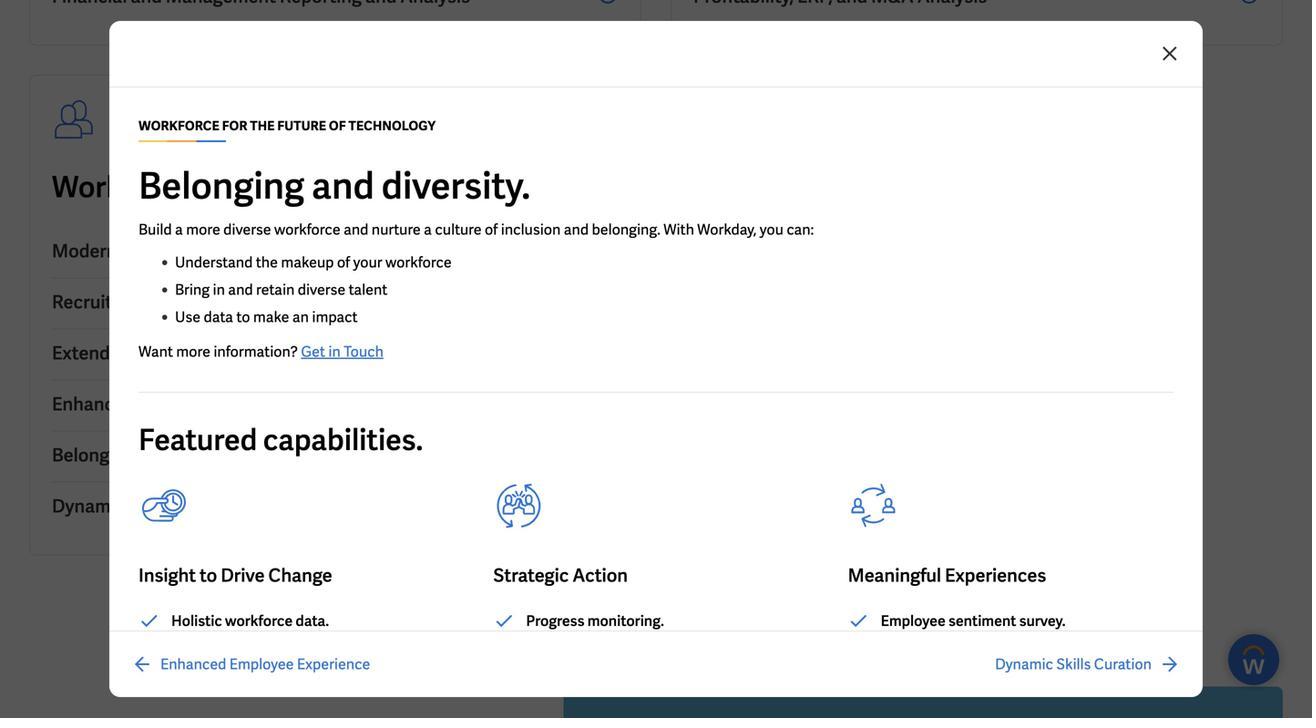 Task type: describe. For each thing, give the bounding box(es) containing it.
diversity
[[173, 443, 247, 467]]

dynamic for dynamic skills curation button within belonging and diversity. 'dialog'
[[995, 655, 1054, 674]]

extended workforce management button
[[52, 329, 619, 381]]

meaningful experiences
[[848, 564, 1047, 587]]

recruit and onboard button
[[52, 278, 619, 329]]

0 horizontal spatial employee
[[138, 392, 219, 416]]

use
[[175, 308, 201, 327]]

strategic
[[493, 564, 569, 587]]

idc infobrief for tech image
[[564, 687, 1283, 718]]

0 vertical spatial experience
[[223, 392, 315, 416]]

get in touch link
[[301, 342, 384, 361]]

1 a from the left
[[175, 220, 183, 239]]

talent
[[349, 280, 388, 299]]

holistic
[[171, 612, 222, 631]]

strategic action
[[493, 564, 628, 587]]

technology
[[415, 168, 567, 206]]

0 vertical spatial dynamic skills curation
[[52, 494, 249, 518]]

data.
[[296, 612, 329, 631]]

you
[[760, 220, 784, 239]]

belonging for belonging and diversity
[[52, 443, 135, 467]]

meaningful
[[848, 564, 942, 587]]

0 horizontal spatial skills
[[129, 494, 173, 518]]

experiences
[[945, 564, 1047, 587]]

modernized
[[52, 239, 151, 263]]

can:
[[787, 220, 814, 239]]

make
[[253, 308, 289, 327]]

for
[[222, 118, 247, 134]]

experience inside belonging and diversity. 'dialog'
[[297, 655, 370, 674]]

touch
[[344, 342, 384, 361]]

belonging.
[[592, 220, 661, 239]]

get
[[301, 342, 325, 361]]

data
[[204, 308, 233, 327]]

featured capabilities.
[[139, 421, 423, 459]]

onboard
[[151, 290, 224, 314]]

in inside understand the makeup of your workforce bring in and retain diverse talent use data to make an impact
[[213, 280, 225, 299]]

enhanced inside belonging and diversity. 'dialog'
[[160, 655, 226, 674]]

0 vertical spatial the
[[240, 168, 284, 206]]

diversity.
[[382, 162, 531, 210]]

diverse inside understand the makeup of your workforce bring in and retain diverse talent use data to make an impact
[[298, 280, 346, 299]]

inclusion
[[501, 220, 561, 239]]

monitoring.
[[588, 612, 664, 631]]

drive
[[221, 564, 265, 587]]

and down of
[[312, 162, 374, 210]]

enhanced employee experience inside belonging and diversity. 'dialog'
[[160, 655, 370, 674]]

1 vertical spatial in
[[328, 342, 341, 361]]

extended
[[52, 341, 131, 365]]

skills inside belonging and diversity. 'dialog'
[[1057, 655, 1091, 674]]

an
[[292, 308, 309, 327]]

modernized hr service delivery button
[[52, 227, 619, 278]]

capabilities.
[[263, 421, 423, 459]]

1 vertical spatial of
[[485, 220, 498, 239]]

recruit and onboard
[[52, 290, 224, 314]]

of
[[329, 118, 346, 134]]

employee sentiment survey.
[[881, 612, 1066, 631]]

and right "inclusion"
[[564, 220, 589, 239]]

of inside understand the makeup of your workforce bring in and retain diverse talent use data to make an impact
[[337, 253, 350, 272]]

1 horizontal spatial employee
[[229, 655, 294, 674]]

dynamic skills curation button inside belonging and diversity. 'dialog'
[[995, 653, 1181, 675]]

service
[[183, 239, 245, 263]]

belonging and diversity
[[52, 443, 247, 467]]



Task type: vqa. For each thing, say whether or not it's contained in the screenshot.
survey.
yes



Task type: locate. For each thing, give the bounding box(es) containing it.
0 horizontal spatial to
[[200, 564, 217, 587]]

and
[[312, 162, 374, 210], [344, 220, 369, 239], [564, 220, 589, 239], [228, 280, 253, 299], [116, 290, 147, 314], [139, 443, 170, 467]]

build a more diverse workforce and nurture a culture of inclusion and belonging. with workday, you can:
[[139, 220, 817, 239]]

the right for
[[240, 168, 284, 206]]

0 horizontal spatial a
[[175, 220, 183, 239]]

1 vertical spatial the
[[256, 253, 278, 272]]

employee up featured
[[138, 392, 219, 416]]

and right "recruit" on the left top of the page
[[116, 290, 147, 314]]

enhanced
[[52, 392, 135, 416], [160, 655, 226, 674]]

0 horizontal spatial enhanced
[[52, 392, 135, 416]]

0 vertical spatial to
[[236, 308, 250, 327]]

1 vertical spatial experience
[[297, 655, 370, 674]]

workday,
[[698, 220, 757, 239]]

dynamic down survey.
[[995, 655, 1054, 674]]

retain
[[256, 280, 295, 299]]

in
[[213, 280, 225, 299], [328, 342, 341, 361]]

1 horizontal spatial curation
[[1094, 655, 1152, 674]]

of left your
[[337, 253, 350, 272]]

0 vertical spatial diverse
[[223, 220, 271, 239]]

management
[[225, 341, 335, 365]]

dynamic skills curation button
[[52, 483, 619, 533], [995, 653, 1181, 675]]

and left diversity
[[139, 443, 170, 467]]

change
[[268, 564, 332, 587]]

workforce inside button
[[134, 341, 221, 365]]

1 horizontal spatial belonging
[[139, 162, 305, 210]]

1 horizontal spatial diverse
[[298, 280, 346, 299]]

of
[[383, 168, 409, 206], [485, 220, 498, 239], [337, 253, 350, 272]]

1 horizontal spatial dynamic skills curation button
[[995, 653, 1181, 675]]

enhanced down holistic
[[160, 655, 226, 674]]

of right culture
[[485, 220, 498, 239]]

experience up featured capabilities.
[[223, 392, 315, 416]]

to
[[236, 308, 250, 327], [200, 564, 217, 587]]

workforce
[[139, 118, 220, 134]]

0 horizontal spatial belonging
[[52, 443, 135, 467]]

holistic workforce data.
[[171, 612, 329, 631]]

0 horizontal spatial dynamic skills curation button
[[52, 483, 619, 533]]

makeup
[[281, 253, 334, 272]]

skills down survey.
[[1057, 655, 1091, 674]]

nurture
[[372, 220, 421, 239]]

diverse
[[223, 220, 271, 239], [298, 280, 346, 299]]

1 vertical spatial to
[[200, 564, 217, 587]]

enhanced down the extended
[[52, 392, 135, 416]]

in right get
[[328, 342, 341, 361]]

future
[[277, 118, 326, 134]]

to right data
[[236, 308, 250, 327]]

2 vertical spatial employee
[[229, 655, 294, 674]]

more
[[186, 220, 220, 239], [176, 342, 210, 361]]

workforce up build
[[52, 168, 191, 206]]

belonging
[[139, 162, 305, 210], [52, 443, 135, 467]]

employee down meaningful at the right of the page
[[881, 612, 946, 631]]

employee
[[138, 392, 219, 416], [881, 612, 946, 631], [229, 655, 294, 674]]

dynamic
[[52, 494, 125, 518], [995, 655, 1054, 674]]

sentiment
[[949, 612, 1017, 631]]

belonging and diversity button
[[52, 432, 619, 483]]

modernized hr service delivery
[[52, 239, 316, 263]]

1 horizontal spatial dynamic
[[995, 655, 1054, 674]]

workforce down drive
[[225, 612, 293, 631]]

and inside recruit and onboard button
[[116, 290, 147, 314]]

progress
[[526, 612, 585, 631]]

curation inside belonging and diversity. 'dialog'
[[1094, 655, 1152, 674]]

1 vertical spatial skills
[[1057, 655, 1091, 674]]

with
[[664, 220, 694, 239]]

0 vertical spatial enhanced employee experience
[[52, 392, 315, 416]]

1 vertical spatial enhanced employee experience button
[[131, 653, 370, 675]]

understand
[[175, 253, 253, 272]]

enhanced employee experience button
[[52, 381, 619, 432], [131, 653, 370, 675]]

diverse up impact
[[298, 280, 346, 299]]

more down "use"
[[176, 342, 210, 361]]

experience
[[223, 392, 315, 416], [297, 655, 370, 674]]

dynamic skills curation button down capabilities.
[[52, 483, 619, 533]]

experience down data.
[[297, 655, 370, 674]]

want more information? get in touch
[[139, 342, 384, 361]]

in right bring
[[213, 280, 225, 299]]

0 vertical spatial skills
[[129, 494, 173, 518]]

a left culture
[[424, 220, 432, 239]]

and inside the belonging and diversity button
[[139, 443, 170, 467]]

workforce down "use"
[[134, 341, 221, 365]]

survey.
[[1019, 612, 1066, 631]]

technology
[[348, 118, 436, 134]]

workforce for the future of technology
[[139, 118, 436, 134]]

insight to drive change
[[139, 564, 332, 587]]

bring
[[175, 280, 210, 299]]

workforce for the future of technology
[[52, 168, 567, 206]]

1 vertical spatial workforce
[[134, 341, 221, 365]]

2 vertical spatial workforce
[[225, 612, 293, 631]]

belonging inside belonging and diversity. 'dialog'
[[139, 162, 305, 210]]

belonging inside the belonging and diversity button
[[52, 443, 135, 467]]

understand the makeup of your workforce bring in and retain diverse talent use data to make an impact
[[175, 253, 452, 327]]

employee down holistic workforce data.
[[229, 655, 294, 674]]

enhanced employee experience button down the get in touch link
[[52, 381, 619, 432]]

0 vertical spatial in
[[213, 280, 225, 299]]

skills
[[129, 494, 173, 518], [1057, 655, 1091, 674]]

0 vertical spatial dynamic
[[52, 494, 125, 518]]

recruit
[[52, 290, 112, 314]]

0 vertical spatial employee
[[138, 392, 219, 416]]

1 horizontal spatial in
[[328, 342, 341, 361]]

1 vertical spatial diverse
[[298, 280, 346, 299]]

enhanced employee experience button inside belonging and diversity. 'dialog'
[[131, 653, 370, 675]]

of up nurture
[[383, 168, 409, 206]]

enhanced employee experience up featured
[[52, 392, 315, 416]]

dynamic skills curation
[[52, 494, 249, 518], [995, 655, 1152, 674]]

1 vertical spatial enhanced
[[160, 655, 226, 674]]

dynamic skills curation down belonging and diversity
[[52, 494, 249, 518]]

to inside understand the makeup of your workforce bring in and retain diverse talent use data to make an impact
[[236, 308, 250, 327]]

workforce up makeup
[[274, 220, 341, 239]]

impact
[[312, 308, 358, 327]]

0 vertical spatial enhanced employee experience button
[[52, 381, 619, 432]]

1 vertical spatial dynamic skills curation button
[[995, 653, 1181, 675]]

0 horizontal spatial in
[[213, 280, 225, 299]]

enhanced employee experience button down holistic workforce data.
[[131, 653, 370, 675]]

1 horizontal spatial to
[[236, 308, 250, 327]]

skills down belonging and diversity
[[129, 494, 173, 518]]

delivery
[[248, 239, 316, 263]]

1 vertical spatial dynamic
[[995, 655, 1054, 674]]

0 horizontal spatial curation
[[176, 494, 249, 518]]

action
[[573, 564, 628, 587]]

the
[[250, 118, 275, 134]]

dynamic for dynamic skills curation button to the top
[[52, 494, 125, 518]]

and up your
[[344, 220, 369, 239]]

0 horizontal spatial dynamic skills curation
[[52, 494, 249, 518]]

1 vertical spatial workforce
[[386, 253, 452, 272]]

1 vertical spatial dynamic skills curation
[[995, 655, 1152, 674]]

dynamic skills curation inside belonging and diversity. 'dialog'
[[995, 655, 1152, 674]]

1 horizontal spatial of
[[383, 168, 409, 206]]

featured
[[139, 421, 257, 459]]

0 vertical spatial more
[[186, 220, 220, 239]]

workforce inside understand the makeup of your workforce bring in and retain diverse talent use data to make an impact
[[386, 253, 452, 272]]

0 vertical spatial workforce
[[274, 220, 341, 239]]

future
[[290, 168, 377, 206]]

belonging for belonging and diversity.
[[139, 162, 305, 210]]

1 vertical spatial employee
[[881, 612, 946, 631]]

information?
[[214, 342, 298, 361]]

culture
[[435, 220, 482, 239]]

workforce
[[52, 168, 191, 206], [134, 341, 221, 365]]

extended workforce management
[[52, 341, 335, 365]]

a
[[175, 220, 183, 239], [424, 220, 432, 239]]

to left drive
[[200, 564, 217, 587]]

1 vertical spatial belonging
[[52, 443, 135, 467]]

1 horizontal spatial skills
[[1057, 655, 1091, 674]]

the up retain
[[256, 253, 278, 272]]

dynamic skills curation down survey.
[[995, 655, 1152, 674]]

your
[[353, 253, 382, 272]]

0 vertical spatial belonging
[[139, 162, 305, 210]]

0 vertical spatial workforce
[[52, 168, 191, 206]]

enhanced employee experience
[[52, 392, 315, 416], [160, 655, 370, 674]]

1 horizontal spatial a
[[424, 220, 432, 239]]

0 vertical spatial dynamic skills curation button
[[52, 483, 619, 533]]

2 a from the left
[[424, 220, 432, 239]]

workforce down nurture
[[386, 253, 452, 272]]

build
[[139, 220, 172, 239]]

want
[[139, 342, 173, 361]]

0 vertical spatial curation
[[176, 494, 249, 518]]

0 vertical spatial enhanced
[[52, 392, 135, 416]]

2 vertical spatial of
[[337, 253, 350, 272]]

a right build
[[175, 220, 183, 239]]

1 vertical spatial enhanced employee experience
[[160, 655, 370, 674]]

hr
[[154, 239, 179, 263]]

the inside understand the makeup of your workforce bring in and retain diverse talent use data to make an impact
[[256, 253, 278, 272]]

insight
[[139, 564, 196, 587]]

0 vertical spatial of
[[383, 168, 409, 206]]

the
[[240, 168, 284, 206], [256, 253, 278, 272]]

workforce
[[274, 220, 341, 239], [386, 253, 452, 272], [225, 612, 293, 631]]

dynamic skills curation button down survey.
[[995, 653, 1181, 675]]

and inside understand the makeup of your workforce bring in and retain diverse talent use data to make an impact
[[228, 280, 253, 299]]

2 horizontal spatial employee
[[881, 612, 946, 631]]

0 horizontal spatial dynamic
[[52, 494, 125, 518]]

1 vertical spatial curation
[[1094, 655, 1152, 674]]

2 horizontal spatial of
[[485, 220, 498, 239]]

1 vertical spatial more
[[176, 342, 210, 361]]

enhanced employee experience down holistic workforce data.
[[160, 655, 370, 674]]

0 horizontal spatial diverse
[[223, 220, 271, 239]]

for
[[197, 168, 234, 206]]

0 horizontal spatial of
[[337, 253, 350, 272]]

curation
[[176, 494, 249, 518], [1094, 655, 1152, 674]]

belonging and diversity. dialog
[[0, 0, 1312, 718]]

dynamic down belonging and diversity
[[52, 494, 125, 518]]

belonging and diversity.
[[139, 162, 531, 210]]

1 horizontal spatial enhanced
[[160, 655, 226, 674]]

diverse up understand
[[223, 220, 271, 239]]

1 horizontal spatial dynamic skills curation
[[995, 655, 1152, 674]]

dynamic inside belonging and diversity. 'dialog'
[[995, 655, 1054, 674]]

and left retain
[[228, 280, 253, 299]]

progress monitoring.
[[526, 612, 664, 631]]

more up understand
[[186, 220, 220, 239]]



